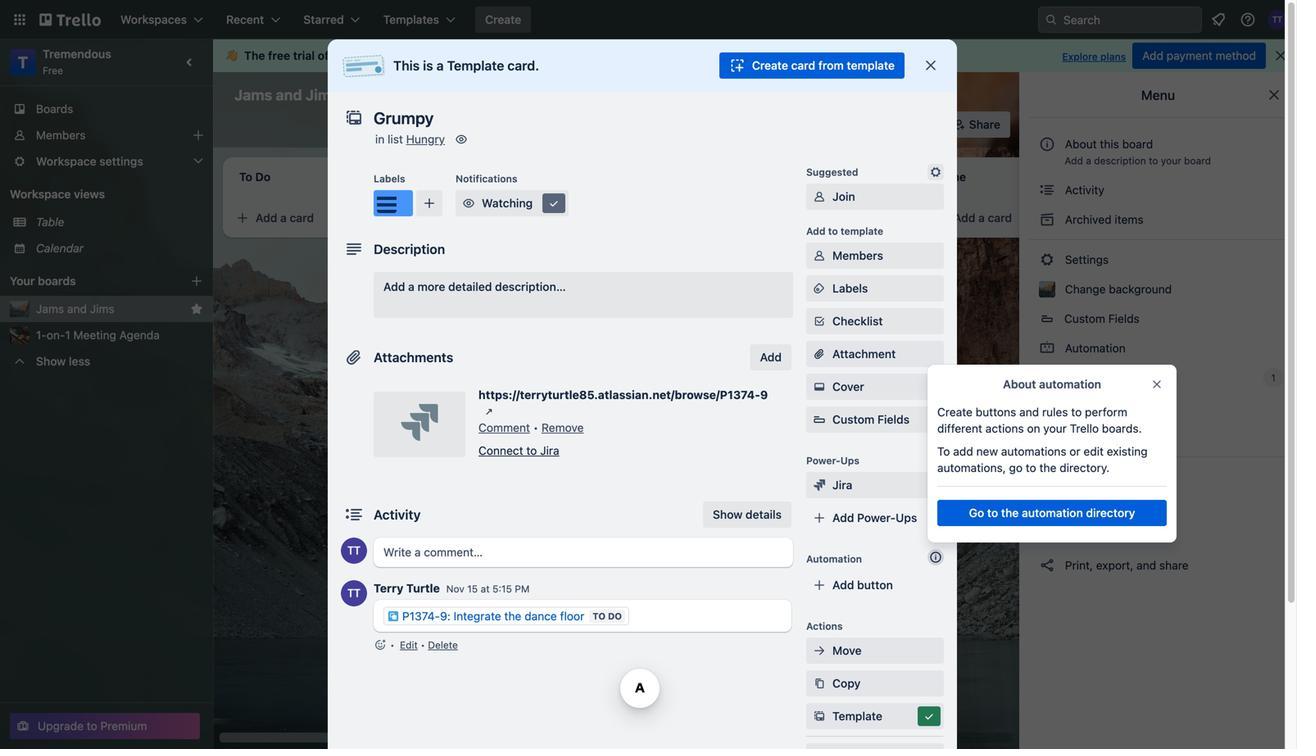 Task type: vqa. For each thing, say whether or not it's contained in the screenshot.
activity link
yes



Task type: describe. For each thing, give the bounding box(es) containing it.
1-on-1 meeting agenda link
[[36, 327, 203, 344]]

and inside create buttons and rules to perform different actions on your trello boards.
[[1020, 405, 1040, 419]]

email-
[[1066, 529, 1099, 543]]

your inside create buttons and rules to perform different actions on your trello boards.
[[1044, 422, 1067, 435]]

the inside to add new automations or edit existing automations, go to the directory.
[[1040, 461, 1057, 475]]

add a more detailed description… link
[[374, 272, 794, 318]]

sm image inside print, export, and share link
[[1040, 558, 1056, 574]]

jims inside 'link'
[[90, 302, 115, 316]]

to inside to add new automations or edit existing automations, go to the directory.
[[1026, 461, 1037, 475]]

create buttons and rules to perform different actions on your trello boards.
[[938, 405, 1143, 435]]

in
[[376, 132, 385, 146]]

buttons
[[976, 405, 1017, 419]]

perform
[[1086, 405, 1128, 419]]

join
[[833, 190, 856, 203]]

0 horizontal spatial activity
[[374, 507, 421, 523]]

create card from template button
[[720, 52, 905, 79]]

star or unstar board image
[[357, 89, 371, 102]]

add for add to template
[[807, 225, 826, 237]]

board down 'directory'
[[1115, 529, 1146, 543]]

is
[[423, 58, 433, 73]]

sm image inside the archived items link
[[1040, 212, 1056, 228]]

explore plans button
[[1063, 47, 1127, 66]]

jams and jims inside 'link'
[[36, 302, 115, 316]]

1 horizontal spatial https://terryturtle85.atlassian.net/browse/p1374 9 image
[[481, 403, 498, 420]]

add to template
[[807, 225, 884, 237]]

1 vertical spatial 1
[[65, 328, 70, 342]]

about for about automation
[[1004, 378, 1037, 391]]

https://terryturtle85.atlassian.net/browse/p1374-
[[479, 388, 761, 402]]

add for add button
[[833, 578, 855, 592]]

workspace for workspace views
[[10, 187, 71, 201]]

on
[[1028, 422, 1041, 435]]

turtle
[[407, 582, 440, 595]]

add a card button
[[230, 205, 413, 231]]

settings
[[1063, 253, 1109, 266]]

boards.
[[1103, 422, 1143, 435]]

boards
[[38, 274, 76, 288]]

2 vertical spatial 1
[[1272, 372, 1277, 384]]

move link
[[807, 638, 945, 664]]

0 horizontal spatial ups
[[841, 455, 860, 467]]

workspace views
[[10, 187, 105, 201]]

automation inside button
[[1022, 506, 1084, 520]]

description…
[[495, 280, 566, 294]]

rules
[[1043, 405, 1069, 419]]

your boards with 2 items element
[[10, 271, 166, 291]]

change background
[[1063, 282, 1173, 296]]

export,
[[1097, 559, 1134, 572]]

add a card
[[256, 211, 314, 225]]

1 vertical spatial labels
[[833, 282, 869, 295]]

copy board
[[1063, 500, 1127, 513]]

different
[[938, 422, 983, 435]]

2 horizontal spatial ups
[[1103, 371, 1124, 385]]

t link
[[10, 49, 36, 75]]

sm image for cover link
[[812, 379, 828, 395]]

0 horizontal spatial automation
[[807, 553, 863, 565]]

directory.
[[1060, 461, 1110, 475]]

description
[[1095, 155, 1147, 166]]

to-
[[1099, 529, 1115, 543]]

explore plans
[[1063, 51, 1127, 62]]

share
[[1160, 559, 1189, 572]]

pm
[[515, 583, 530, 595]]

sm image for automation link
[[1040, 340, 1056, 357]]

board up the to-
[[1096, 500, 1127, 513]]

remove
[[542, 421, 584, 435]]

add inside the about this board add a description to your board
[[1065, 155, 1084, 166]]

jams inside 'link'
[[36, 302, 64, 316]]

upgrade to premium link
[[10, 713, 200, 740]]

to inside upgrade to premium link
[[87, 719, 97, 733]]

0 horizontal spatial the
[[505, 610, 522, 623]]

show less button
[[0, 348, 213, 375]]

less
[[69, 355, 90, 368]]

a inside the about this board add a description to your board
[[1087, 155, 1092, 166]]

go to the automation directory button
[[938, 500, 1168, 526]]

about this board add a description to your board
[[1065, 137, 1212, 166]]

cover
[[833, 380, 865, 394]]

fields for menu
[[1109, 312, 1140, 326]]

trial
[[293, 49, 315, 62]]

description
[[374, 241, 445, 257]]

at
[[481, 583, 490, 595]]

primary element
[[0, 0, 1298, 39]]

copy link
[[807, 671, 945, 697]]

starred icon image
[[190, 303, 203, 316]]

1 horizontal spatial 1
[[492, 260, 497, 271]]

print, export, and share link
[[1030, 553, 1288, 579]]

15
[[468, 583, 478, 595]]

watching
[[482, 196, 533, 210]]

print, export, and share
[[1063, 559, 1189, 572]]

about for about this board add a description to your board
[[1066, 137, 1098, 151]]

1 vertical spatial members
[[833, 249, 884, 262]]

to do
[[593, 611, 622, 622]]

actions
[[986, 422, 1025, 435]]

move
[[833, 644, 862, 658]]

sm image inside copy link
[[812, 676, 828, 692]]

2 vertical spatial ups
[[896, 511, 918, 525]]

0 vertical spatial automation
[[1040, 378, 1102, 391]]

create for create buttons and rules to perform different actions on your trello boards.
[[938, 405, 973, 419]]

0 horizontal spatial members
[[36, 128, 86, 142]]

calendar link
[[36, 240, 203, 257]]

add power-ups link
[[807, 505, 945, 531]]

edit • delete
[[400, 640, 458, 651]]

notifications
[[456, 173, 518, 184]]

1 vertical spatial power-
[[807, 455, 841, 467]]

workspace visible
[[410, 88, 508, 102]]

2 vertical spatial power-
[[858, 511, 896, 525]]

add for add a more detailed description…
[[384, 280, 405, 294]]

jams inside board name text field
[[234, 86, 273, 104]]

change
[[1066, 282, 1107, 296]]

search image
[[1045, 13, 1059, 26]]

jims inside board name text field
[[306, 86, 339, 104]]

0 vertical spatial terry turtle (terryturtle) image
[[1268, 10, 1288, 30]]

copy board link
[[1030, 494, 1288, 520]]

sm image inside join link
[[812, 189, 828, 205]]

back to home image
[[39, 7, 101, 33]]

banner containing 👋
[[213, 39, 1298, 72]]

👋 the free trial of premium has ended for tremendous .
[[226, 49, 535, 62]]

1 vertical spatial premium
[[100, 719, 147, 733]]

print,
[[1066, 559, 1094, 572]]

checklist
[[833, 314, 884, 328]]

tremendous free
[[43, 47, 111, 76]]

table
[[36, 215, 64, 229]]

this
[[394, 58, 420, 73]]

1 horizontal spatial automation
[[1063, 342, 1126, 355]]

workspace visible button
[[380, 82, 518, 108]]

1 horizontal spatial power-ups
[[1063, 371, 1127, 385]]

add button
[[833, 578, 894, 592]]

free
[[268, 49, 290, 62]]

plans
[[1101, 51, 1127, 62]]

add button button
[[807, 572, 945, 599]]

and inside 'link'
[[67, 302, 87, 316]]

t
[[18, 52, 28, 72]]

activity link
[[1030, 177, 1288, 203]]

1 horizontal spatial color: blue, title: none image
[[472, 203, 505, 210]]

your
[[10, 274, 35, 288]]

to inside create buttons and rules to perform different actions on your trello boards.
[[1072, 405, 1083, 419]]

floor
[[560, 610, 585, 623]]

1 horizontal spatial tremendous
[[463, 49, 532, 62]]

sm image inside checklist link
[[812, 313, 828, 330]]

for
[[444, 49, 460, 62]]

board link
[[521, 82, 591, 108]]

menu
[[1142, 87, 1176, 103]]

trello
[[1071, 422, 1100, 435]]

0 horizontal spatial color: blue, title: none image
[[374, 190, 413, 216]]

edit
[[400, 640, 418, 651]]

automation link
[[1030, 335, 1288, 362]]

board up description
[[1123, 137, 1154, 151]]

and left "share"
[[1137, 559, 1157, 572]]

add power-ups
[[833, 511, 918, 525]]

sm image inside the move link
[[812, 643, 828, 659]]

card inside button
[[290, 211, 314, 225]]

remove link
[[542, 421, 584, 435]]

sm image inside stickers link
[[1040, 429, 1056, 445]]

1 vertical spatial power-ups
[[807, 455, 860, 467]]

1 vertical spatial members link
[[807, 243, 945, 269]]



Task type: locate. For each thing, give the bounding box(es) containing it.
sm image inside settings link
[[1040, 252, 1056, 268]]

create left from
[[753, 59, 789, 72]]

labels down list
[[374, 173, 406, 184]]

sm image for template button
[[812, 708, 828, 725]]

1 horizontal spatial terry turtle (terryturtle) image
[[898, 113, 921, 136]]

1 vertical spatial jams
[[36, 302, 64, 316]]

0 vertical spatial custom fields button
[[1030, 306, 1288, 332]]

boards
[[36, 102, 73, 116]]

2 horizontal spatial 1
[[1272, 372, 1277, 384]]

new
[[977, 445, 999, 458]]

add board image
[[190, 275, 203, 288]]

add for add power-ups
[[833, 511, 855, 525]]

to left "add"
[[938, 445, 951, 458]]

1 vertical spatial template
[[841, 225, 884, 237]]

power- up button
[[858, 511, 896, 525]]

sm image for copy board link
[[1040, 499, 1056, 515]]

jams and jims down your boards with 2 items element
[[36, 302, 115, 316]]

members down the add to template
[[833, 249, 884, 262]]

labels up trello
[[1063, 401, 1100, 414]]

jira
[[833, 478, 853, 492]]

automations
[[1002, 445, 1067, 458]]

https://terryturtle85.atlassian.net/browse/p1374 9 image down attachments
[[401, 404, 438, 441]]

your up activity link
[[1162, 155, 1182, 166]]

premium right upgrade on the left
[[100, 719, 147, 733]]

button
[[858, 578, 894, 592]]

0 horizontal spatial template
[[447, 58, 505, 73]]

0 horizontal spatial create
[[485, 13, 522, 26]]

custom for menu
[[1065, 312, 1106, 326]]

1 horizontal spatial custom fields
[[1065, 312, 1140, 326]]

jams and jims down the free
[[234, 86, 339, 104]]

jams down the
[[234, 86, 273, 104]]

sm image for activity link
[[1040, 182, 1056, 198]]

create from template… image
[[420, 212, 433, 225]]

agenda
[[119, 328, 160, 342]]

views
[[74, 187, 105, 201]]

custom fields button for add to template
[[807, 412, 945, 428]]

edit
[[1084, 445, 1104, 458]]

items
[[1115, 213, 1144, 226]]

jams and jims inside board name text field
[[234, 86, 339, 104]]

0 vertical spatial automation
[[1063, 342, 1126, 355]]

0 vertical spatial activity
[[1063, 183, 1105, 197]]

1 vertical spatial the
[[1002, 506, 1019, 520]]

custom fields button up automation link
[[1030, 306, 1288, 332]]

to right go
[[1026, 461, 1037, 475]]

0 vertical spatial custom fields
[[1065, 312, 1140, 326]]

0 horizontal spatial jams
[[36, 302, 64, 316]]

in list hungry
[[376, 132, 445, 146]]

add for add payment method
[[1143, 49, 1164, 62]]

1 vertical spatial labels link
[[1030, 394, 1288, 421]]

0 notifications image
[[1209, 10, 1229, 30]]

share
[[970, 118, 1001, 131]]

background
[[1110, 282, 1173, 296]]

method
[[1216, 49, 1257, 62]]

template down copy link
[[833, 710, 883, 723]]

0 vertical spatial the
[[1040, 461, 1057, 475]]

on-
[[47, 328, 65, 342]]

1 horizontal spatial fields
[[1109, 312, 1140, 326]]

archived
[[1066, 213, 1112, 226]]

change background link
[[1030, 276, 1288, 303]]

power-
[[1066, 371, 1103, 385], [807, 455, 841, 467], [858, 511, 896, 525]]

0 horizontal spatial card
[[290, 211, 314, 225]]

jims up 1-on-1 meeting agenda
[[90, 302, 115, 316]]

template
[[447, 58, 505, 73], [833, 710, 883, 723]]

0 horizontal spatial jams and jims
[[36, 302, 115, 316]]

stickers link
[[1030, 424, 1288, 450]]

0 horizontal spatial custom
[[833, 413, 875, 426]]

1 horizontal spatial labels
[[833, 282, 869, 295]]

board up activity link
[[1185, 155, 1212, 166]]

Write a comment text field
[[374, 538, 794, 567]]

your inside the about this board add a description to your board
[[1162, 155, 1182, 166]]

terry
[[374, 582, 404, 595]]

2 horizontal spatial labels
[[1063, 401, 1100, 414]]

custom down cover
[[833, 413, 875, 426]]

to right the go
[[988, 506, 999, 520]]

1
[[492, 260, 497, 271], [65, 328, 70, 342], [1272, 372, 1277, 384]]

archived items link
[[1030, 207, 1288, 233]]

premium inside banner
[[332, 49, 381, 62]]

automation up about automation
[[1063, 342, 1126, 355]]

0 horizontal spatial workspace
[[10, 187, 71, 201]]

power-ups
[[1063, 371, 1127, 385], [807, 455, 860, 467]]

1 horizontal spatial jams and jims
[[234, 86, 339, 104]]

create inside create button
[[485, 13, 522, 26]]

0 horizontal spatial jims
[[90, 302, 115, 316]]

payment
[[1167, 49, 1213, 62]]

1 horizontal spatial activity
[[1063, 183, 1105, 197]]

activity up archived
[[1063, 183, 1105, 197]]

add payment method button
[[1133, 43, 1267, 69]]

create inside create card from template button
[[753, 59, 789, 72]]

visible
[[473, 88, 508, 102]]

workspace down the is
[[410, 88, 470, 102]]

1 vertical spatial to
[[593, 611, 606, 622]]

1 vertical spatial jims
[[90, 302, 115, 316]]

to up activity link
[[1150, 155, 1159, 166]]

https://terryturtle85.atlassian.net/browse/p1374 9 image up the comment link
[[481, 403, 498, 420]]

1 horizontal spatial about
[[1066, 137, 1098, 151]]

fields down cover link
[[878, 413, 910, 426]]

Board name text field
[[226, 82, 348, 108]]

0 horizontal spatial terry turtle (terryturtle) image
[[341, 581, 367, 607]]

to inside the about this board add a description to your board
[[1150, 155, 1159, 166]]

p1374-9: integrate the dance floor
[[403, 610, 585, 623]]

1 vertical spatial workspace
[[10, 187, 71, 201]]

custom fields for add to template
[[833, 413, 910, 426]]

sm image for the email-to-board link
[[1040, 528, 1056, 544]]

0 horizontal spatial labels link
[[807, 275, 945, 302]]

color: blue, title: none image left create from template… image
[[374, 190, 413, 216]]

open information menu image
[[1241, 11, 1257, 28]]

custom fields down the change background
[[1065, 312, 1140, 326]]

sm image inside the email-to-board link
[[1040, 528, 1056, 544]]

0 horizontal spatial to
[[593, 611, 606, 622]]

1 vertical spatial terry turtle (terryturtle) image
[[341, 581, 367, 607]]

0 horizontal spatial 1
[[65, 328, 70, 342]]

directory
[[1087, 506, 1136, 520]]

0 vertical spatial show
[[36, 355, 66, 368]]

0 vertical spatial labels
[[374, 173, 406, 184]]

custom down change
[[1065, 312, 1106, 326]]

premium right of
[[332, 49, 381, 62]]

0 vertical spatial jams
[[234, 86, 273, 104]]

add button
[[751, 344, 792, 371]]

custom fields for menu
[[1065, 312, 1140, 326]]

0 vertical spatial power-
[[1066, 371, 1103, 385]]

add a more detailed description…
[[384, 280, 566, 294]]

about left this
[[1066, 137, 1098, 151]]

0 vertical spatial fields
[[1109, 312, 1140, 326]]

a inside button
[[281, 211, 287, 225]]

Search field
[[1059, 7, 1202, 32]]

sm image inside watch link
[[1040, 469, 1056, 485]]

the
[[244, 49, 265, 62]]

.
[[532, 49, 535, 62]]

1 vertical spatial custom fields
[[833, 413, 910, 426]]

1 horizontal spatial show
[[713, 508, 743, 521]]

0 vertical spatial terry turtle (terryturtle) image
[[898, 113, 921, 136]]

0 horizontal spatial power-ups
[[807, 455, 860, 467]]

labels up checklist
[[833, 282, 869, 295]]

sm image
[[724, 112, 747, 134], [453, 131, 470, 148], [928, 164, 945, 180], [1040, 182, 1056, 198], [1040, 252, 1056, 268], [1040, 340, 1056, 357], [812, 379, 828, 395], [1040, 399, 1056, 416], [1040, 469, 1056, 485], [1040, 499, 1056, 515], [1040, 528, 1056, 544], [812, 708, 828, 725], [922, 708, 938, 725]]

to up trello
[[1072, 405, 1083, 419]]

0 vertical spatial labels link
[[807, 275, 945, 302]]

share button
[[947, 112, 1011, 138]]

0 horizontal spatial terry turtle (terryturtle) image
[[341, 538, 367, 564]]

grumpy
[[472, 214, 514, 228]]

customize views image
[[599, 87, 616, 103]]

stickers
[[1063, 430, 1108, 444]]

tremendous up the free
[[43, 47, 111, 61]]

hungry
[[406, 132, 445, 146]]

template inside create card from template button
[[847, 59, 895, 72]]

0 vertical spatial to
[[938, 445, 951, 458]]

0 horizontal spatial tremendous
[[43, 47, 111, 61]]

your down the rules at bottom right
[[1044, 422, 1067, 435]]

the right the go
[[1002, 506, 1019, 520]]

1-
[[36, 328, 47, 342]]

and down your boards with 2 items element
[[67, 302, 87, 316]]

close popover image
[[1151, 378, 1164, 391]]

fields down the change background
[[1109, 312, 1140, 326]]

create button
[[476, 7, 531, 33]]

members down "boards"
[[36, 128, 86, 142]]

labels link down close popover image
[[1030, 394, 1288, 421]]

wave image
[[226, 48, 238, 63]]

the inside button
[[1002, 506, 1019, 520]]

and up on
[[1020, 405, 1040, 419]]

0 horizontal spatial copy
[[833, 677, 861, 690]]

1 vertical spatial copy
[[833, 677, 861, 690]]

1 horizontal spatial custom fields button
[[1030, 306, 1288, 332]]

create card from template
[[753, 59, 895, 72]]

the
[[1040, 461, 1057, 475], [1002, 506, 1019, 520], [505, 610, 522, 623]]

to down join
[[829, 225, 839, 237]]

0 horizontal spatial premium
[[100, 719, 147, 733]]

create for create
[[485, 13, 522, 26]]

terry turtle (terryturtle) image
[[1268, 10, 1288, 30], [341, 581, 367, 607]]

0 horizontal spatial about
[[1004, 378, 1037, 391]]

1 vertical spatial show
[[713, 508, 743, 521]]

do
[[608, 611, 622, 622]]

color: blue, title: none image up grumpy
[[472, 203, 505, 210]]

power-ups up the perform
[[1063, 371, 1127, 385]]

0 vertical spatial ups
[[1103, 371, 1124, 385]]

copy up email-
[[1066, 500, 1093, 513]]

https://terryturtle85.atlassian.net/browse/p1374-9
[[479, 388, 768, 402]]

template inside button
[[833, 710, 883, 723]]

to inside go to the automation directory button
[[988, 506, 999, 520]]

p1374-
[[403, 610, 440, 623]]

activity inside activity link
[[1063, 183, 1105, 197]]

0 vertical spatial premium
[[332, 49, 381, 62]]

to for to add new automations or edit existing automations, go to the directory.
[[938, 445, 951, 458]]

about up buttons
[[1004, 378, 1037, 391]]

0 horizontal spatial https://terryturtle85.atlassian.net/browse/p1374 9 image
[[401, 404, 438, 441]]

create up card.
[[485, 13, 522, 26]]

card inside button
[[792, 59, 816, 72]]

ups
[[1103, 371, 1124, 385], [841, 455, 860, 467], [896, 511, 918, 525]]

9
[[761, 388, 768, 402]]

fields
[[1109, 312, 1140, 326], [878, 413, 910, 426]]

this
[[1101, 137, 1120, 151]]

sm image inside activity link
[[1040, 182, 1056, 198]]

nov 15 at 5:15 pm link
[[447, 583, 530, 595]]

power- up the perform
[[1066, 371, 1103, 385]]

create inside create buttons and rules to perform different actions on your trello boards.
[[938, 405, 973, 419]]

create for create card from template
[[753, 59, 789, 72]]

color: blue, title: none image
[[374, 190, 413, 216], [472, 203, 505, 210]]

custom fields button for menu
[[1030, 306, 1288, 332]]

copy for copy
[[833, 677, 861, 690]]

attachment
[[833, 347, 896, 361]]

integrate
[[454, 610, 502, 623]]

cover link
[[807, 374, 945, 400]]

automation
[[1063, 342, 1126, 355], [807, 553, 863, 565]]

0 horizontal spatial your
[[1044, 422, 1067, 435]]

0 vertical spatial 1
[[492, 260, 497, 271]]

show down on-
[[36, 355, 66, 368]]

sm image for watch link
[[1040, 469, 1056, 485]]

workspace for workspace visible
[[410, 88, 470, 102]]

1 horizontal spatial the
[[1002, 506, 1019, 520]]

sm image inside copy board link
[[1040, 499, 1056, 515]]

1 vertical spatial custom
[[833, 413, 875, 426]]

template right from
[[847, 59, 895, 72]]

jams up on-
[[36, 302, 64, 316]]

to right upgrade on the left
[[87, 719, 97, 733]]

banner
[[213, 39, 1298, 72]]

free
[[43, 65, 63, 76]]

1 horizontal spatial premium
[[332, 49, 381, 62]]

1 horizontal spatial terry turtle (terryturtle) image
[[1268, 10, 1288, 30]]

copy down move
[[833, 677, 861, 690]]

add inside button
[[1143, 49, 1164, 62]]

attachments
[[374, 350, 454, 365]]

hungry link
[[406, 132, 445, 146]]

upgrade
[[38, 719, 84, 733]]

power- up "jira"
[[807, 455, 841, 467]]

0 vertical spatial power-ups
[[1063, 371, 1127, 385]]

0 horizontal spatial labels
[[374, 173, 406, 184]]

automation up add button
[[807, 553, 863, 565]]

comment
[[479, 421, 530, 435]]

tremendous down create button on the left
[[463, 49, 532, 62]]

automation up the rules at bottom right
[[1040, 378, 1102, 391]]

1 horizontal spatial custom
[[1065, 312, 1106, 326]]

members link down "boards"
[[0, 122, 213, 148]]

dance
[[525, 610, 557, 623]]

1 horizontal spatial labels link
[[1030, 394, 1288, 421]]

watching button
[[456, 190, 569, 216]]

template down join link
[[841, 225, 884, 237]]

add for add a card
[[256, 211, 278, 225]]

labels link up checklist link
[[807, 275, 945, 302]]

add reaction image
[[374, 637, 387, 653]]

jams and jims link
[[36, 301, 184, 317]]

jims down of
[[306, 86, 339, 104]]

to left do
[[593, 611, 606, 622]]

show inside button
[[36, 355, 66, 368]]

automations,
[[938, 461, 1007, 475]]

go to the automation directory
[[970, 506, 1136, 520]]

terry turtle (terryturtle) image right open information menu icon
[[1268, 10, 1288, 30]]

members link down the add to template
[[807, 243, 945, 269]]

fields for add to template
[[878, 413, 910, 426]]

1 horizontal spatial power-
[[858, 511, 896, 525]]

1 horizontal spatial ups
[[896, 511, 918, 525]]

copy for copy board
[[1066, 500, 1093, 513]]

0 vertical spatial your
[[1162, 155, 1182, 166]]

workspace up table
[[10, 187, 71, 201]]

0 vertical spatial template
[[447, 58, 505, 73]]

to inside to add new automations or edit existing automations, go to the directory.
[[938, 445, 951, 458]]

show left details
[[713, 508, 743, 521]]

sm image inside labels link
[[1040, 399, 1056, 416]]

of
[[318, 49, 329, 62]]

custom fields button
[[1030, 306, 1288, 332], [807, 412, 945, 428]]

1 horizontal spatial workspace
[[410, 88, 470, 102]]

workspace inside button
[[410, 88, 470, 102]]

create up "different"
[[938, 405, 973, 419]]

email-to-board
[[1063, 529, 1146, 543]]

0 vertical spatial about
[[1066, 137, 1098, 151]]

explore
[[1063, 51, 1099, 62]]

2 horizontal spatial power-
[[1066, 371, 1103, 385]]

comment link
[[479, 421, 530, 435]]

1 horizontal spatial your
[[1162, 155, 1182, 166]]

0 vertical spatial members link
[[0, 122, 213, 148]]

1 vertical spatial custom fields button
[[807, 412, 945, 428]]

the down automations
[[1040, 461, 1057, 475]]

sm image for rightmost labels link
[[1040, 399, 1056, 416]]

and inside board name text field
[[276, 86, 302, 104]]

about inside the about this board add a description to your board
[[1066, 137, 1098, 151]]

None text field
[[366, 103, 907, 133]]

2 vertical spatial labels
[[1063, 401, 1100, 414]]

1 vertical spatial ups
[[841, 455, 860, 467]]

0 horizontal spatial custom fields button
[[807, 412, 945, 428]]

sm image inside cover link
[[812, 379, 828, 395]]

https://terryturtle85.atlassian.net/browse/p1374 9 image
[[481, 403, 498, 420], [401, 404, 438, 441]]

add for add
[[761, 351, 782, 364]]

template up visible
[[447, 58, 505, 73]]

power-ups up "jira"
[[807, 455, 860, 467]]

sm image for settings link
[[1040, 252, 1056, 268]]

actions
[[807, 621, 843, 632]]

sm image
[[812, 189, 828, 205], [461, 195, 477, 212], [546, 195, 562, 212], [1040, 212, 1056, 228], [812, 248, 828, 264], [812, 280, 828, 297], [812, 313, 828, 330], [1040, 370, 1056, 386], [1040, 429, 1056, 445], [812, 477, 828, 494], [1040, 558, 1056, 574], [812, 643, 828, 659], [812, 676, 828, 692]]

show inside 'link'
[[713, 508, 743, 521]]

custom fields button down cover link
[[807, 412, 945, 428]]

to
[[938, 445, 951, 458], [593, 611, 606, 622]]

sm image inside automation link
[[1040, 340, 1056, 357]]

activity up terry
[[374, 507, 421, 523]]

show for show less
[[36, 355, 66, 368]]

1 vertical spatial activity
[[374, 507, 421, 523]]

show for show details
[[713, 508, 743, 521]]

custom for add to template
[[833, 413, 875, 426]]

custom fields down cover link
[[833, 413, 910, 426]]

automation up email-
[[1022, 506, 1084, 520]]

terry turtle (terryturtle) image
[[898, 113, 921, 136], [341, 538, 367, 564]]

0 horizontal spatial custom fields
[[833, 413, 910, 426]]

show details link
[[703, 502, 792, 528]]

settings link
[[1030, 247, 1288, 273]]

ups up "jira"
[[841, 455, 860, 467]]

members link
[[0, 122, 213, 148], [807, 243, 945, 269]]

to for to do
[[593, 611, 606, 622]]

0 horizontal spatial show
[[36, 355, 66, 368]]

ups left the go
[[896, 511, 918, 525]]

and down the free
[[276, 86, 302, 104]]

0 vertical spatial workspace
[[410, 88, 470, 102]]

terry turtle (terryturtle) image left terry
[[341, 581, 367, 607]]

the left dance
[[505, 610, 522, 623]]

0 vertical spatial create
[[485, 13, 522, 26]]

0 vertical spatial jams and jims
[[234, 86, 339, 104]]

tremendous
[[43, 47, 111, 61], [463, 49, 532, 62]]

0 vertical spatial template
[[847, 59, 895, 72]]

1 vertical spatial fields
[[878, 413, 910, 426]]

1 vertical spatial about
[[1004, 378, 1037, 391]]

0 vertical spatial members
[[36, 128, 86, 142]]

1 horizontal spatial copy
[[1066, 500, 1093, 513]]

ups up the perform
[[1103, 371, 1124, 385]]



